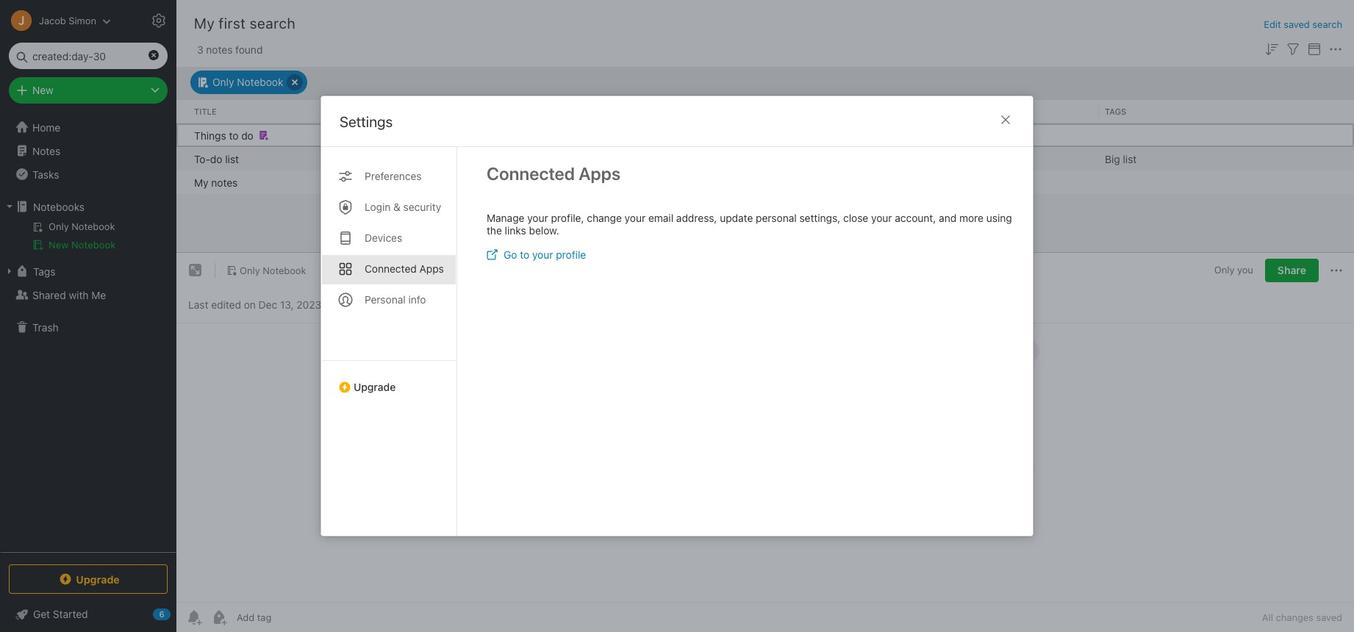 Task type: vqa. For each thing, say whether or not it's contained in the screenshot.
the Start writing… TEXT BOX
no



Task type: locate. For each thing, give the bounding box(es) containing it.
saved right changes in the right bottom of the page
[[1317, 612, 1343, 624]]

min
[[584, 152, 602, 165], [584, 176, 602, 188]]

0 horizontal spatial apps
[[420, 263, 444, 275]]

1 horizontal spatial upgrade button
[[321, 360, 457, 399]]

your right the "links"
[[528, 212, 549, 224]]

new down notebooks at the top of page
[[49, 239, 69, 251]]

1 vertical spatial min
[[584, 176, 602, 188]]

1 horizontal spatial tags
[[1106, 106, 1127, 116]]

0 horizontal spatial only
[[213, 76, 234, 88]]

tags
[[1106, 106, 1127, 116], [33, 265, 55, 278]]

search
[[250, 15, 296, 32], [1313, 18, 1343, 30]]

and
[[939, 212, 957, 224]]

notes
[[32, 145, 60, 157]]

1 vertical spatial connected
[[365, 263, 417, 275]]

your down below.
[[533, 249, 553, 261]]

changes
[[1277, 612, 1314, 624]]

email
[[649, 212, 674, 224]]

1 vertical spatial 8
[[575, 176, 582, 188]]

your right close
[[872, 212, 893, 224]]

2 min from the top
[[584, 176, 602, 188]]

trash
[[32, 321, 59, 334]]

0 horizontal spatial connected apps
[[365, 263, 444, 275]]

0 vertical spatial ago
[[604, 152, 622, 165]]

do
[[241, 129, 254, 141], [210, 152, 223, 165]]

row group
[[177, 100, 1355, 123], [177, 123, 1355, 194]]

my inside row group
[[194, 176, 209, 188]]

tags inside button
[[33, 265, 55, 278]]

1 my from the top
[[194, 15, 215, 32]]

tab list
[[321, 147, 458, 536]]

personal
[[756, 212, 797, 224]]

tags up big at the top of page
[[1106, 106, 1127, 116]]

0 vertical spatial 8
[[575, 152, 582, 165]]

only left you
[[1215, 264, 1235, 276]]

all
[[1263, 612, 1274, 624]]

login
[[365, 201, 391, 213]]

connected apps
[[487, 163, 621, 184], [365, 263, 444, 275]]

1 horizontal spatial connected
[[487, 163, 575, 184]]

1 horizontal spatial settings
[[340, 113, 393, 130]]

1 vertical spatial do
[[210, 152, 223, 165]]

1 vertical spatial connected apps
[[365, 263, 444, 275]]

1 vertical spatial ago
[[604, 176, 622, 188]]

tree
[[0, 115, 177, 552]]

2 vertical spatial notebook
[[263, 265, 306, 276]]

only notebook button down found
[[191, 70, 308, 94]]

1 ago from the top
[[604, 152, 622, 165]]

tree containing home
[[0, 115, 177, 552]]

close
[[844, 212, 869, 224]]

only notebook button up the dec
[[221, 260, 311, 281]]

to right go
[[520, 249, 530, 261]]

0 vertical spatial settings
[[185, 14, 223, 26]]

new
[[32, 84, 54, 96], [49, 239, 69, 251]]

0 vertical spatial upgrade button
[[321, 360, 457, 399]]

search inside 'button'
[[1313, 18, 1343, 30]]

connected apps up profile, in the top of the page
[[487, 163, 621, 184]]

apps up change
[[579, 163, 621, 184]]

notes right 3
[[206, 43, 233, 56]]

expand tags image
[[4, 266, 15, 277]]

1 vertical spatial notebook
[[71, 239, 116, 251]]

upgrade button
[[321, 360, 457, 399], [9, 565, 168, 594]]

1 horizontal spatial list
[[1124, 152, 1137, 165]]

0 horizontal spatial search
[[250, 15, 296, 32]]

trash link
[[0, 316, 176, 339]]

all changes saved
[[1263, 612, 1343, 624]]

list right big at the top of page
[[1124, 152, 1137, 165]]

my for my notes
[[194, 176, 209, 188]]

settings
[[185, 14, 223, 26], [340, 113, 393, 130]]

0 horizontal spatial connected
[[365, 263, 417, 275]]

1 vertical spatial settings
[[340, 113, 393, 130]]

1 horizontal spatial do
[[241, 129, 254, 141]]

None search field
[[19, 43, 157, 69]]

close image
[[997, 111, 1015, 129]]

0 horizontal spatial list
[[225, 152, 239, 165]]

1 vertical spatial upgrade button
[[9, 565, 168, 594]]

1 8 from the top
[[575, 152, 582, 165]]

1 vertical spatial new
[[49, 239, 69, 251]]

only
[[213, 76, 234, 88], [1215, 264, 1235, 276], [240, 265, 260, 276]]

notes down to-do list
[[211, 176, 238, 188]]

only up "on"
[[240, 265, 260, 276]]

notebook up tags button
[[71, 239, 116, 251]]

column header
[[852, 105, 1094, 118]]

edit
[[1265, 18, 1282, 30]]

my
[[194, 15, 215, 32], [194, 176, 209, 188]]

do right things
[[241, 129, 254, 141]]

8
[[575, 152, 582, 165], [575, 176, 582, 188]]

new inside "button"
[[49, 239, 69, 251]]

big list
[[1106, 152, 1137, 165]]

0 vertical spatial apps
[[579, 163, 621, 184]]

saved
[[1284, 18, 1311, 30], [1317, 612, 1343, 624]]

saved right edit
[[1284, 18, 1311, 30]]

2 row group from the top
[[177, 123, 1355, 194]]

1 horizontal spatial saved
[[1317, 612, 1343, 624]]

settings up 3
[[185, 14, 223, 26]]

0 vertical spatial notes
[[206, 43, 233, 56]]

0 vertical spatial 8 min ago
[[575, 152, 622, 165]]

tasks button
[[0, 163, 176, 186]]

shared with me link
[[0, 283, 176, 307]]

0 vertical spatial connected
[[487, 163, 575, 184]]

0 horizontal spatial to
[[229, 129, 239, 141]]

0 vertical spatial to
[[229, 129, 239, 141]]

last edited on dec 13, 2023
[[188, 298, 322, 311]]

upgrade
[[354, 381, 396, 394], [76, 573, 120, 586]]

to inside button
[[229, 129, 239, 141]]

connected
[[487, 163, 575, 184], [365, 263, 417, 275]]

share button
[[1266, 259, 1320, 282]]

connected up manage
[[487, 163, 575, 184]]

found
[[236, 43, 263, 56]]

0 vertical spatial new
[[32, 84, 54, 96]]

shared
[[32, 289, 66, 301]]

to
[[229, 129, 239, 141], [520, 249, 530, 261]]

apps up 'info'
[[420, 263, 444, 275]]

connected up the personal info
[[365, 263, 417, 275]]

title
[[194, 106, 217, 116]]

1 vertical spatial notes
[[211, 176, 238, 188]]

things to do button
[[177, 123, 1355, 147]]

2 horizontal spatial only
[[1215, 264, 1235, 276]]

2 my from the top
[[194, 176, 209, 188]]

1 horizontal spatial search
[[1313, 18, 1343, 30]]

to right things
[[229, 129, 239, 141]]

0 vertical spatial saved
[[1284, 18, 1311, 30]]

only down 3 notes found
[[213, 76, 234, 88]]

1 vertical spatial only notebook
[[240, 265, 306, 276]]

new notebook button
[[0, 236, 176, 254]]

things
[[194, 129, 226, 141]]

note window element
[[177, 253, 1355, 633]]

your
[[528, 212, 549, 224], [625, 212, 646, 224], [872, 212, 893, 224], [533, 249, 553, 261]]

address,
[[677, 212, 718, 224]]

notebook
[[237, 76, 284, 88], [71, 239, 116, 251], [263, 265, 306, 276]]

last
[[188, 298, 208, 311]]

0 vertical spatial connected apps
[[487, 163, 621, 184]]

apps
[[579, 163, 621, 184], [420, 263, 444, 275]]

1 vertical spatial to
[[520, 249, 530, 261]]

1 horizontal spatial upgrade
[[354, 381, 396, 394]]

1 horizontal spatial to
[[520, 249, 530, 261]]

0 horizontal spatial upgrade
[[76, 573, 120, 586]]

only notebook button
[[191, 70, 308, 94], [221, 260, 311, 281]]

my up 3
[[194, 15, 215, 32]]

go to your profile
[[504, 249, 586, 261]]

big
[[1106, 152, 1121, 165]]

0 vertical spatial upgrade
[[354, 381, 396, 394]]

1 vertical spatial 8 min ago
[[575, 176, 622, 188]]

0 horizontal spatial tags
[[33, 265, 55, 278]]

row group containing title
[[177, 100, 1355, 123]]

tags up shared
[[33, 265, 55, 278]]

notes
[[206, 43, 233, 56], [211, 176, 238, 188]]

0 vertical spatial min
[[584, 152, 602, 165]]

list down things to do on the top of the page
[[225, 152, 239, 165]]

notebook up 13,
[[263, 265, 306, 276]]

expand note image
[[187, 262, 204, 280]]

0 vertical spatial my
[[194, 15, 215, 32]]

2 8 from the top
[[575, 176, 582, 188]]

0 horizontal spatial saved
[[1284, 18, 1311, 30]]

notes inside row group
[[211, 176, 238, 188]]

2 8 min ago from the top
[[575, 176, 622, 188]]

settings up 'preferences'
[[340, 113, 393, 130]]

to for go
[[520, 249, 530, 261]]

ago
[[604, 152, 622, 165], [604, 176, 622, 188]]

1 row group from the top
[[177, 100, 1355, 123]]

search right edit
[[1313, 18, 1343, 30]]

1 vertical spatial tags
[[33, 265, 55, 278]]

settings tooltip
[[163, 6, 235, 35]]

list
[[225, 152, 239, 165], [1124, 152, 1137, 165]]

0 horizontal spatial settings
[[185, 14, 223, 26]]

only notebook up the dec
[[240, 265, 306, 276]]

only notebook
[[213, 76, 284, 88], [240, 265, 306, 276]]

8 min ago
[[575, 152, 622, 165], [575, 176, 622, 188]]

1 vertical spatial my
[[194, 176, 209, 188]]

more
[[960, 212, 984, 224]]

0 horizontal spatial do
[[210, 152, 223, 165]]

new inside popup button
[[32, 84, 54, 96]]

1 vertical spatial saved
[[1317, 612, 1343, 624]]

search up found
[[250, 15, 296, 32]]

new up home
[[32, 84, 54, 96]]

only notebook down found
[[213, 76, 284, 88]]

do inside button
[[241, 129, 254, 141]]

0 vertical spatial do
[[241, 129, 254, 141]]

connected apps up the personal info
[[365, 263, 444, 275]]

notebook down found
[[237, 76, 284, 88]]

do up my notes in the left top of the page
[[210, 152, 223, 165]]

my down to-
[[194, 176, 209, 188]]

1 horizontal spatial only
[[240, 265, 260, 276]]



Task type: describe. For each thing, give the bounding box(es) containing it.
login & security
[[365, 201, 442, 213]]

links
[[505, 224, 526, 237]]

2023
[[297, 298, 322, 311]]

search for my first search
[[250, 15, 296, 32]]

notebooks link
[[0, 195, 176, 218]]

to-
[[194, 152, 210, 165]]

notes for my
[[211, 176, 238, 188]]

notebooks
[[33, 200, 85, 213]]

to-do list
[[194, 152, 239, 165]]

go
[[504, 249, 517, 261]]

shared with me
[[32, 289, 106, 301]]

row group containing things to do
[[177, 123, 1355, 194]]

on
[[244, 298, 256, 311]]

expand notebooks image
[[4, 201, 15, 213]]

notebook inside "button"
[[71, 239, 116, 251]]

settings inside tooltip
[[185, 14, 223, 26]]

saved inside note window element
[[1317, 612, 1343, 624]]

2 ago from the top
[[604, 176, 622, 188]]

notebook inside note window element
[[263, 265, 306, 276]]

&
[[394, 201, 401, 213]]

things to do
[[194, 129, 254, 141]]

0 vertical spatial only notebook
[[213, 76, 284, 88]]

personal
[[365, 293, 406, 306]]

dec
[[259, 298, 277, 311]]

preferences
[[365, 170, 422, 182]]

1 vertical spatial apps
[[420, 263, 444, 275]]

2 list from the left
[[1124, 152, 1137, 165]]

home
[[32, 121, 61, 134]]

tab list containing preferences
[[321, 147, 458, 536]]

tasks
[[32, 168, 59, 181]]

0 vertical spatial only notebook button
[[191, 70, 308, 94]]

share
[[1278, 264, 1307, 277]]

settings image
[[150, 12, 168, 29]]

security
[[404, 201, 442, 213]]

only for the bottommost "only notebook" button
[[240, 265, 260, 276]]

0 vertical spatial tags
[[1106, 106, 1127, 116]]

only you
[[1215, 264, 1254, 276]]

update
[[720, 212, 753, 224]]

1 horizontal spatial connected apps
[[487, 163, 621, 184]]

edit saved search
[[1265, 18, 1343, 30]]

1 8 min ago from the top
[[575, 152, 622, 165]]

only for top "only notebook" button
[[213, 76, 234, 88]]

my first search
[[194, 15, 296, 32]]

add a reminder image
[[185, 609, 203, 627]]

first
[[219, 15, 246, 32]]

the
[[487, 224, 502, 237]]

your left email
[[625, 212, 646, 224]]

1 vertical spatial upgrade
[[76, 573, 120, 586]]

1 min from the top
[[584, 152, 602, 165]]

you
[[1238, 264, 1254, 276]]

upgrade button inside tab list
[[321, 360, 457, 399]]

my notes
[[194, 176, 238, 188]]

add tag image
[[210, 609, 228, 627]]

1 list from the left
[[225, 152, 239, 165]]

account,
[[895, 212, 937, 224]]

new notebook group
[[0, 218, 176, 260]]

to for things
[[229, 129, 239, 141]]

Note Editor text field
[[177, 324, 1355, 602]]

0 vertical spatial notebook
[[237, 76, 284, 88]]

info
[[409, 293, 426, 306]]

notes for 3
[[206, 43, 233, 56]]

edit saved search button
[[1265, 18, 1343, 32]]

3
[[197, 43, 203, 56]]

saved inside 'button'
[[1284, 18, 1311, 30]]

only notebook inside note window element
[[240, 265, 306, 276]]

tags button
[[0, 260, 176, 283]]

my for my first search
[[194, 15, 215, 32]]

0 horizontal spatial upgrade button
[[9, 565, 168, 594]]

me
[[91, 289, 106, 301]]

1 vertical spatial only notebook button
[[221, 260, 311, 281]]

Search text field
[[19, 43, 157, 69]]

new for new
[[32, 84, 54, 96]]

edited
[[211, 298, 241, 311]]

settings,
[[800, 212, 841, 224]]

1 horizontal spatial apps
[[579, 163, 621, 184]]

new notebook
[[49, 239, 116, 251]]

home link
[[0, 115, 177, 139]]

new button
[[9, 77, 168, 104]]

new for new notebook
[[49, 239, 69, 251]]

search for edit saved search
[[1313, 18, 1343, 30]]

profile
[[556, 249, 586, 261]]

13,
[[280, 298, 294, 311]]

manage your profile, change your email address, update personal settings, close your account, and more using the links below.
[[487, 212, 1013, 237]]

using
[[987, 212, 1013, 224]]

personal info
[[365, 293, 426, 306]]

connected inside tab list
[[365, 263, 417, 275]]

devices
[[365, 232, 403, 244]]

notes link
[[0, 139, 176, 163]]

below.
[[529, 224, 560, 237]]

change
[[587, 212, 622, 224]]

3 notes found
[[197, 43, 263, 56]]

column header inside row group
[[852, 105, 1094, 118]]

profile,
[[551, 212, 584, 224]]

with
[[69, 289, 89, 301]]

go to your profile button
[[487, 249, 586, 261]]

manage
[[487, 212, 525, 224]]



